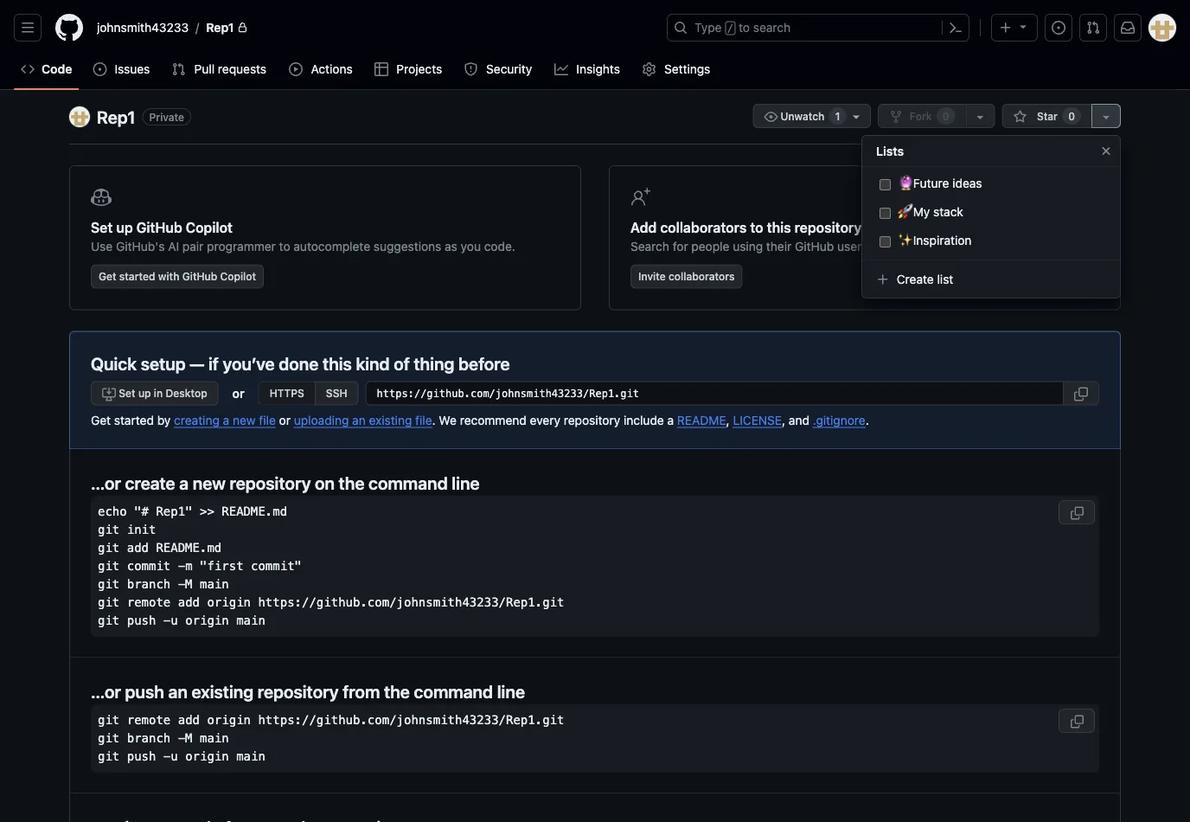 Task type: vqa. For each thing, say whether or not it's contained in the screenshot.
shield image
yes



Task type: describe. For each thing, give the bounding box(es) containing it.
add inside git remote add origin https://github.com/johnsmith43233/rep1.git git branch -m main git push -u origin main
[[178, 713, 200, 727]]

1 horizontal spatial existing
[[369, 413, 412, 427]]

on
[[315, 472, 335, 493]]

and
[[789, 413, 810, 427]]

email
[[911, 239, 941, 254]]

issues link
[[86, 56, 158, 82]]

Clone URL text field
[[366, 381, 1064, 405]]

with
[[158, 270, 180, 282]]

🔮 future ideas
[[898, 176, 983, 190]]

1 horizontal spatial new
[[233, 413, 256, 427]]

none checkbox inside lists list
[[880, 177, 891, 192]]

1 file from the left
[[259, 413, 276, 427]]

people
[[692, 239, 730, 254]]

up for in
[[138, 387, 151, 399]]

search
[[631, 239, 670, 254]]

repository for …or push an existing repository from the command line
[[258, 681, 339, 701]]

create list
[[894, 272, 954, 286]]

you
[[461, 239, 481, 254]]

kind
[[356, 353, 390, 373]]

their
[[767, 239, 792, 254]]

m
[[185, 559, 193, 573]]

setup
[[141, 353, 186, 373]]

"#
[[134, 505, 149, 519]]

up for github
[[116, 219, 133, 235]]

copy to clipboard image
[[1070, 715, 1084, 729]]

collaborators for invite
[[669, 270, 735, 282]]

line for …or push an existing repository from the command line
[[497, 681, 525, 701]]

rep1 inside list
[[206, 20, 234, 35]]

push inside echo "# rep1" >> readme.md git init git add readme.md git commit -m "first commit" git branch -m main git remote add origin https://github.com/johnsmith43233/rep1.git git push -u origin main
[[127, 614, 156, 628]]

rep1"
[[156, 505, 193, 519]]

commit
[[127, 559, 171, 573]]

plus image
[[877, 273, 890, 286]]

create
[[125, 472, 175, 493]]

plus image
[[1000, 21, 1013, 35]]

address.
[[944, 239, 992, 254]]

/ for type
[[728, 22, 734, 35]]

close menu image
[[1100, 144, 1114, 158]]

search
[[754, 20, 791, 35]]

lists
[[877, 144, 904, 158]]

you've
[[223, 353, 275, 373]]

started for by
[[114, 413, 154, 427]]

johnsmith43233 link
[[90, 14, 196, 42]]

stack
[[934, 204, 964, 219]]

https
[[270, 387, 304, 399]]

get started by creating a new file or uploading an existing file .                we recommend every repository include a readme , license ,               and .gitignore .
[[91, 413, 870, 427]]

issue opened image for git pull request image
[[1052, 21, 1066, 35]]

suggestions
[[374, 239, 442, 254]]

.gitignore
[[813, 413, 866, 427]]

0 for star 0
[[1069, 110, 1076, 122]]

as
[[445, 239, 458, 254]]

programmer
[[207, 239, 276, 254]]

pull requests link
[[165, 56, 275, 82]]

set up in desktop
[[116, 387, 207, 399]]

notifications image
[[1122, 21, 1135, 35]]

pull requests
[[194, 62, 267, 76]]

collaborators for add
[[661, 219, 747, 235]]

quick
[[91, 353, 137, 373]]

remote inside echo "# rep1" >> readme.md git init git add readme.md git commit -m "first commit" git branch -m main git remote add origin https://github.com/johnsmith43233/rep1.git git push -u origin main
[[127, 595, 171, 610]]

using
[[733, 239, 763, 254]]

to for this
[[751, 219, 764, 235]]

license
[[733, 413, 782, 427]]

autocomplete
[[294, 239, 370, 254]]

inspiration
[[914, 233, 972, 247]]

projects
[[397, 62, 442, 76]]

by
[[157, 413, 171, 427]]

we
[[439, 413, 457, 427]]

1 vertical spatial rep1
[[97, 106, 135, 127]]

readme
[[678, 413, 727, 427]]

fork 0
[[910, 110, 950, 122]]

include
[[624, 413, 664, 427]]

https://github.com/johnsmith43233/rep1.git inside echo "# rep1" >> readme.md git init git add readme.md git commit -m "first commit" git branch -m main git remote add origin https://github.com/johnsmith43233/rep1.git git push -u origin main
[[258, 595, 565, 610]]

create list button
[[870, 267, 1114, 292]]

1 , from the left
[[727, 413, 730, 427]]

echo
[[98, 505, 127, 519]]

set for in
[[119, 387, 136, 399]]

0 horizontal spatial a
[[179, 472, 189, 493]]

security link
[[457, 56, 541, 82]]

homepage image
[[55, 14, 83, 42]]

play image
[[289, 62, 303, 76]]

branch inside echo "# rep1" >> readme.md git init git add readme.md git commit -m "first commit" git branch -m main git remote add origin https://github.com/johnsmith43233/rep1.git git push -u origin main
[[127, 577, 171, 591]]

set up in desktop link
[[91, 381, 219, 405]]

…or push an existing repository from the command line
[[91, 681, 525, 701]]

commit"
[[251, 559, 302, 573]]

if
[[209, 353, 219, 373]]

triangle down image
[[1017, 19, 1031, 33]]

owner avatar image
[[69, 106, 90, 127]]

8 git from the top
[[98, 731, 120, 746]]

2 git from the top
[[98, 541, 120, 555]]

code image
[[21, 62, 35, 76]]

0 horizontal spatial existing
[[192, 681, 254, 701]]

code
[[42, 62, 72, 76]]

code.
[[484, 239, 516, 254]]

person add image
[[631, 187, 652, 208]]

license link
[[733, 413, 782, 427]]

…or for …or create a new repository on the command line
[[91, 472, 121, 493]]

✨
[[898, 233, 910, 247]]

1 vertical spatial copilot
[[220, 270, 256, 282]]

…or for …or push an existing repository from the command line
[[91, 681, 121, 701]]

list
[[938, 272, 954, 286]]

0 vertical spatial copy to clipboard image
[[1075, 387, 1089, 401]]

1 horizontal spatial or
[[279, 413, 291, 427]]

code link
[[14, 56, 79, 82]]

quick setup — if you've done this kind of thing before
[[91, 353, 510, 373]]

ai
[[168, 239, 179, 254]]

johnsmith43233 /
[[97, 20, 199, 35]]

done
[[279, 353, 319, 373]]

2 . from the left
[[866, 413, 870, 427]]

🔮
[[898, 176, 910, 190]]

2 file from the left
[[416, 413, 432, 427]]

0 users starred this repository element
[[1063, 107, 1082, 125]]

from
[[343, 681, 380, 701]]

lists list
[[877, 170, 1107, 253]]

shield image
[[464, 62, 478, 76]]

to inside set up github copilot use github's ai pair programmer to autocomplete suggestions as you code.
[[279, 239, 290, 254]]

recommend
[[460, 413, 527, 427]]

1 vertical spatial or
[[233, 386, 245, 400]]

insights link
[[548, 56, 629, 82]]

get started with github copilot
[[99, 270, 256, 282]]

star
[[1038, 110, 1058, 122]]

get started with github copilot link
[[91, 264, 264, 289]]

command for …or create a new repository on the command line
[[369, 472, 448, 493]]

https://github.com/johnsmith43233/rep1.git inside git remote add origin https://github.com/johnsmith43233/rep1.git git branch -m main git push -u origin main
[[258, 713, 565, 727]]

pull
[[194, 62, 215, 76]]

u inside echo "# rep1" >> readme.md git init git add readme.md git commit -m "first commit" git branch -m main git remote add origin https://github.com/johnsmith43233/rep1.git git push -u origin main
[[171, 614, 178, 628]]

star image
[[1014, 110, 1028, 124]]

git pull request image
[[172, 62, 186, 76]]

0 horizontal spatial an
[[168, 681, 188, 701]]

type
[[695, 20, 722, 35]]

command palette image
[[949, 21, 963, 35]]

username
[[838, 239, 893, 254]]

0 for fork 0
[[943, 110, 950, 122]]

2 vertical spatial github
[[182, 270, 217, 282]]

github inside set up github copilot use github's ai pair programmer to autocomplete suggestions as you code.
[[136, 219, 182, 235]]

1 git from the top
[[98, 523, 120, 537]]

future
[[914, 176, 950, 190]]

0 vertical spatial readme.md
[[222, 505, 287, 519]]

github's
[[116, 239, 165, 254]]

0 horizontal spatial new
[[193, 472, 226, 493]]

insights
[[577, 62, 620, 76]]

branch inside git remote add origin https://github.com/johnsmith43233/rep1.git git branch -m main git push -u origin main
[[127, 731, 171, 746]]

readme link
[[678, 413, 727, 427]]

m inside git remote add origin https://github.com/johnsmith43233/rep1.git git branch -m main git push -u origin main
[[185, 731, 193, 746]]



Task type: locate. For each thing, give the bounding box(es) containing it.
repository right every
[[564, 413, 621, 427]]

push inside git remote add origin https://github.com/johnsmith43233/rep1.git git branch -m main git push -u origin main
[[127, 749, 156, 764]]

add
[[631, 219, 657, 235]]

graph image
[[555, 62, 568, 76]]

1 remote from the top
[[127, 595, 171, 610]]

"first
[[200, 559, 244, 573]]

this up ssh button on the left of the page
[[323, 353, 352, 373]]

.gitignore link
[[813, 413, 866, 427]]

menu
[[862, 128, 1122, 312]]

up
[[116, 219, 133, 235], [138, 387, 151, 399]]

0 horizontal spatial up
[[116, 219, 133, 235]]

repository
[[795, 219, 862, 235], [564, 413, 621, 427], [230, 472, 311, 493], [258, 681, 339, 701]]

invite collaborators link
[[631, 264, 743, 289]]

1 0 from the left
[[943, 110, 950, 122]]

repository for add collaborators to this repository search for people using their github username or email address.
[[795, 219, 862, 235]]

to left search
[[739, 20, 750, 35]]

1 vertical spatial m
[[185, 731, 193, 746]]

collaborators
[[661, 219, 747, 235], [669, 270, 735, 282]]

0 vertical spatial …or
[[91, 472, 121, 493]]

or up creating a new file link
[[233, 386, 245, 400]]

2 vertical spatial to
[[279, 239, 290, 254]]

a up rep1"
[[179, 472, 189, 493]]

2 , from the left
[[782, 413, 786, 427]]

eye image
[[764, 110, 778, 124]]

type / to search
[[695, 20, 791, 35]]

1 horizontal spatial set
[[119, 387, 136, 399]]

2 vertical spatial add
[[178, 713, 200, 727]]

1 vertical spatial an
[[168, 681, 188, 701]]

to for search
[[739, 20, 750, 35]]

git pull request image
[[1087, 21, 1101, 35]]

1 horizontal spatial this
[[767, 219, 792, 235]]

the for on
[[339, 472, 365, 493]]

1 branch from the top
[[127, 577, 171, 591]]

0 right 'star'
[[1069, 110, 1076, 122]]

get for get started by creating a new file or uploading an existing file .                we recommend every repository include a readme , license ,               and .gitignore .
[[91, 413, 111, 427]]

. left we
[[432, 413, 436, 427]]

projects link
[[368, 56, 451, 82]]

every
[[530, 413, 561, 427]]

2 horizontal spatial or
[[896, 239, 908, 254]]

1 vertical spatial up
[[138, 387, 151, 399]]

main
[[200, 577, 229, 591], [236, 614, 266, 628], [200, 731, 229, 746], [236, 749, 266, 764]]

github down pair
[[182, 270, 217, 282]]

0 vertical spatial command
[[369, 472, 448, 493]]

1 vertical spatial new
[[193, 472, 226, 493]]

2 …or from the top
[[91, 681, 121, 701]]

a
[[223, 413, 230, 427], [668, 413, 674, 427], [179, 472, 189, 493]]

the right on
[[339, 472, 365, 493]]

. right the and
[[866, 413, 870, 427]]

0 vertical spatial add
[[127, 541, 149, 555]]

copilot down programmer
[[220, 270, 256, 282]]

,
[[727, 413, 730, 427], [782, 413, 786, 427]]

1 vertical spatial the
[[384, 681, 410, 701]]

add
[[127, 541, 149, 555], [178, 595, 200, 610], [178, 713, 200, 727]]

/ right type on the top of the page
[[728, 22, 734, 35]]

0 horizontal spatial set
[[91, 219, 113, 235]]

1 vertical spatial …or
[[91, 681, 121, 701]]

7 git from the top
[[98, 713, 120, 727]]

/
[[196, 20, 199, 35], [728, 22, 734, 35]]

issue opened image left issues
[[93, 62, 107, 76]]

copilot up pair
[[186, 219, 233, 235]]

0 horizontal spatial the
[[339, 472, 365, 493]]

1 vertical spatial push
[[125, 681, 164, 701]]

—
[[190, 353, 205, 373]]

list
[[90, 14, 657, 42]]

copy to clipboard image
[[1075, 387, 1089, 401], [1070, 506, 1084, 520]]

fork
[[910, 110, 933, 122]]

file
[[259, 413, 276, 427], [416, 413, 432, 427]]

new up >>
[[193, 472, 226, 493]]

0 vertical spatial this
[[767, 219, 792, 235]]

issues
[[115, 62, 150, 76]]

0 horizontal spatial line
[[452, 472, 480, 493]]

creating
[[174, 413, 220, 427]]

command for …or push an existing repository from the command line
[[414, 681, 493, 701]]

set up use
[[91, 219, 113, 235]]

ssh
[[326, 387, 348, 399]]

1 vertical spatial started
[[114, 413, 154, 427]]

repository inside add collaborators to this repository search for people using their github username or email address.
[[795, 219, 862, 235]]

menu containing lists
[[862, 128, 1122, 312]]

…or
[[91, 472, 121, 493], [91, 681, 121, 701]]

up up github's on the left top
[[116, 219, 133, 235]]

9 git from the top
[[98, 749, 120, 764]]

create
[[897, 272, 934, 286]]

1 vertical spatial https://github.com/johnsmith43233/rep1.git
[[258, 713, 565, 727]]

to up using
[[751, 219, 764, 235]]

1 . from the left
[[432, 413, 436, 427]]

set for github
[[91, 219, 113, 235]]

github inside add collaborators to this repository search for people using their github username or email address.
[[795, 239, 834, 254]]

set right desktop download icon
[[119, 387, 136, 399]]

0 vertical spatial the
[[339, 472, 365, 493]]

ideas
[[953, 176, 983, 190]]

, left the and
[[782, 413, 786, 427]]

0 vertical spatial m
[[185, 577, 193, 591]]

in
[[154, 387, 163, 399]]

table image
[[375, 62, 389, 76]]

2 0 from the left
[[1069, 110, 1076, 122]]

1 …or from the top
[[91, 472, 121, 493]]

the for from
[[384, 681, 410, 701]]

list containing johnsmith43233 /
[[90, 14, 657, 42]]

0 vertical spatial up
[[116, 219, 133, 235]]

1 horizontal spatial a
[[223, 413, 230, 427]]

3 git from the top
[[98, 559, 120, 573]]

invite collaborators
[[639, 270, 735, 282]]

a right include
[[668, 413, 674, 427]]

uploading an existing file link
[[294, 413, 432, 427]]

0 horizontal spatial rep1
[[97, 106, 135, 127]]

u inside git remote add origin https://github.com/johnsmith43233/rep1.git git branch -m main git push -u origin main
[[171, 749, 178, 764]]

0 vertical spatial set
[[91, 219, 113, 235]]

1 horizontal spatial an
[[352, 413, 366, 427]]

1 vertical spatial remote
[[127, 713, 171, 727]]

init
[[127, 523, 156, 537]]

pair
[[182, 239, 204, 254]]

repository up git remote add origin https://github.com/johnsmith43233/rep1.git git branch -m main git push -u origin main
[[258, 681, 339, 701]]

or
[[896, 239, 908, 254], [233, 386, 245, 400], [279, 413, 291, 427]]

an
[[352, 413, 366, 427], [168, 681, 188, 701]]

repository up username on the top
[[795, 219, 862, 235]]

0 vertical spatial line
[[452, 472, 480, 493]]

started for with
[[119, 270, 155, 282]]

2 m from the top
[[185, 731, 193, 746]]

copilot image
[[91, 187, 112, 208]]

1 vertical spatial readme.md
[[156, 541, 222, 555]]

repo forked image
[[889, 110, 903, 124]]

issue opened image inside issues link
[[93, 62, 107, 76]]

issue opened image for git pull request icon
[[93, 62, 107, 76]]

1 horizontal spatial up
[[138, 387, 151, 399]]

to right programmer
[[279, 239, 290, 254]]

2 remote from the top
[[127, 713, 171, 727]]

up left in
[[138, 387, 151, 399]]

unwatch
[[778, 110, 828, 122]]

1 vertical spatial to
[[751, 219, 764, 235]]

0 vertical spatial branch
[[127, 577, 171, 591]]

collaborators down people
[[669, 270, 735, 282]]

requests
[[218, 62, 267, 76]]

github
[[136, 219, 182, 235], [795, 239, 834, 254], [182, 270, 217, 282]]

rep1 link up the pull requests
[[199, 14, 255, 42]]

set
[[91, 219, 113, 235], [119, 387, 136, 399]]

add collaborators to this repository search for people using their github username or email address.
[[631, 219, 992, 254]]

4 git from the top
[[98, 577, 120, 591]]

0 vertical spatial or
[[896, 239, 908, 254]]

lock image
[[238, 22, 248, 33]]

0 vertical spatial rep1
[[206, 20, 234, 35]]

1 https://github.com/johnsmith43233/rep1.git from the top
[[258, 595, 565, 610]]

/ inside johnsmith43233 /
[[196, 20, 199, 35]]

before
[[459, 353, 510, 373]]

file down 'https' button
[[259, 413, 276, 427]]

star 0
[[1035, 110, 1076, 122]]

/ inside type / to search
[[728, 22, 734, 35]]

to
[[739, 20, 750, 35], [751, 219, 764, 235], [279, 239, 290, 254]]

collaborators inside add collaborators to this repository search for people using their github username or email address.
[[661, 219, 747, 235]]

remote inside git remote add origin https://github.com/johnsmith43233/rep1.git git branch -m main git push -u origin main
[[127, 713, 171, 727]]

existing
[[369, 413, 412, 427], [192, 681, 254, 701]]

1 vertical spatial rep1 link
[[97, 106, 135, 127]]

see your forks of this repository image
[[974, 110, 988, 124]]

, left license link
[[727, 413, 730, 427]]

get
[[99, 270, 116, 282], [91, 413, 111, 427]]

rep1 link
[[199, 14, 255, 42], [97, 106, 135, 127]]

/ up pull at top left
[[196, 20, 199, 35]]

1 vertical spatial add
[[178, 595, 200, 610]]

new right the creating
[[233, 413, 256, 427]]

1 vertical spatial existing
[[192, 681, 254, 701]]

or inside add collaborators to this repository search for people using their github username or email address.
[[896, 239, 908, 254]]

0 horizontal spatial or
[[233, 386, 245, 400]]

repository left on
[[230, 472, 311, 493]]

0 vertical spatial new
[[233, 413, 256, 427]]

github up ai
[[136, 219, 182, 235]]

copilot
[[186, 219, 233, 235], [220, 270, 256, 282]]

desktop
[[166, 387, 207, 399]]

1 vertical spatial copy to clipboard image
[[1070, 506, 1084, 520]]

1 u from the top
[[171, 614, 178, 628]]

0 vertical spatial an
[[352, 413, 366, 427]]

johnsmith43233
[[97, 20, 189, 35]]

collaborators up people
[[661, 219, 747, 235]]

line for …or create a new repository on the command line
[[452, 472, 480, 493]]

None checkbox
[[880, 206, 891, 221], [880, 235, 891, 249], [880, 206, 891, 221], [880, 235, 891, 249]]

rep1 right owner avatar
[[97, 106, 135, 127]]

2 u from the top
[[171, 749, 178, 764]]

gear image
[[643, 62, 656, 76]]

0 vertical spatial rep1 link
[[199, 14, 255, 42]]

6 git from the top
[[98, 614, 120, 628]]

0 vertical spatial remote
[[127, 595, 171, 610]]

use
[[91, 239, 113, 254]]

readme.md up m
[[156, 541, 222, 555]]

desktop download image
[[102, 387, 116, 401]]

file left we
[[416, 413, 432, 427]]

this inside add collaborators to this repository search for people using their github username or email address.
[[767, 219, 792, 235]]

>>
[[200, 505, 214, 519]]

issue opened image left git pull request image
[[1052, 21, 1066, 35]]

1 vertical spatial get
[[91, 413, 111, 427]]

2 vertical spatial push
[[127, 749, 156, 764]]

started left by
[[114, 413, 154, 427]]

1 horizontal spatial rep1
[[206, 20, 234, 35]]

1 vertical spatial github
[[795, 239, 834, 254]]

5 git from the top
[[98, 595, 120, 610]]

1 horizontal spatial rep1 link
[[199, 14, 255, 42]]

this up their
[[767, 219, 792, 235]]

1 horizontal spatial /
[[728, 22, 734, 35]]

0 vertical spatial push
[[127, 614, 156, 628]]

set inside set up github copilot use github's ai pair programmer to autocomplete suggestions as you code.
[[91, 219, 113, 235]]

remote
[[127, 595, 171, 610], [127, 713, 171, 727]]

0 horizontal spatial /
[[196, 20, 199, 35]]

issue opened image
[[1052, 21, 1066, 35], [93, 62, 107, 76]]

1 horizontal spatial 0
[[1069, 110, 1076, 122]]

0 horizontal spatial 0
[[943, 110, 950, 122]]

echo "# rep1" >> readme.md git init git add readme.md git commit -m "first commit" git branch -m main git remote add origin https://github.com/johnsmith43233/rep1.git git push -u origin main
[[98, 505, 565, 628]]

1 vertical spatial command
[[414, 681, 493, 701]]

2 https://github.com/johnsmith43233/rep1.git from the top
[[258, 713, 565, 727]]

get down desktop download icon
[[91, 413, 111, 427]]

ssh button
[[315, 381, 359, 405]]

1 vertical spatial branch
[[127, 731, 171, 746]]

origin
[[207, 595, 251, 610], [185, 614, 229, 628], [207, 713, 251, 727], [185, 749, 229, 764]]

1 vertical spatial set
[[119, 387, 136, 399]]

0 vertical spatial issue opened image
[[1052, 21, 1066, 35]]

0 vertical spatial started
[[119, 270, 155, 282]]

0 vertical spatial to
[[739, 20, 750, 35]]

1
[[836, 110, 841, 122]]

get for get started with github copilot
[[99, 270, 116, 282]]

2 vertical spatial or
[[279, 413, 291, 427]]

for
[[673, 239, 689, 254]]

readme.md down …or create a new repository on the command line
[[222, 505, 287, 519]]

this
[[767, 219, 792, 235], [323, 353, 352, 373]]

the
[[339, 472, 365, 493], [384, 681, 410, 701]]

✨ inspiration
[[898, 233, 972, 247]]

1 vertical spatial issue opened image
[[93, 62, 107, 76]]

rep1 link right owner avatar
[[97, 106, 135, 127]]

thing
[[414, 353, 455, 373]]

security
[[486, 62, 532, 76]]

to inside add collaborators to this repository search for people using their github username or email address.
[[751, 219, 764, 235]]

0 vertical spatial collaborators
[[661, 219, 747, 235]]

a right the creating
[[223, 413, 230, 427]]

1 horizontal spatial .
[[866, 413, 870, 427]]

2 horizontal spatial a
[[668, 413, 674, 427]]

1 horizontal spatial ,
[[782, 413, 786, 427]]

or left email
[[896, 239, 908, 254]]

1 vertical spatial this
[[323, 353, 352, 373]]

0 horizontal spatial ,
[[727, 413, 730, 427]]

the right from
[[384, 681, 410, 701]]

0 vertical spatial copilot
[[186, 219, 233, 235]]

get down use
[[99, 270, 116, 282]]

1 horizontal spatial line
[[497, 681, 525, 701]]

0 vertical spatial existing
[[369, 413, 412, 427]]

1 vertical spatial u
[[171, 749, 178, 764]]

started down github's on the left top
[[119, 270, 155, 282]]

https://github.com/johnsmith43233/rep1.git
[[258, 595, 565, 610], [258, 713, 565, 727]]

1 horizontal spatial the
[[384, 681, 410, 701]]

0 horizontal spatial .
[[432, 413, 436, 427]]

🚀
[[898, 204, 910, 219]]

0 right fork
[[943, 110, 950, 122]]

0 horizontal spatial rep1 link
[[97, 106, 135, 127]]

/ for johnsmith43233
[[196, 20, 199, 35]]

0 vertical spatial github
[[136, 219, 182, 235]]

0
[[943, 110, 950, 122], [1069, 110, 1076, 122]]

m inside echo "# rep1" >> readme.md git init git add readme.md git commit -m "first commit" git branch -m main git remote add origin https://github.com/johnsmith43233/rep1.git git push -u origin main
[[185, 577, 193, 591]]

1 vertical spatial line
[[497, 681, 525, 701]]

rep1 left the lock icon
[[206, 20, 234, 35]]

branch
[[127, 577, 171, 591], [127, 731, 171, 746]]

1 horizontal spatial file
[[416, 413, 432, 427]]

uploading
[[294, 413, 349, 427]]

push
[[127, 614, 156, 628], [125, 681, 164, 701], [127, 749, 156, 764]]

0 horizontal spatial issue opened image
[[93, 62, 107, 76]]

github right their
[[795, 239, 834, 254]]

1 vertical spatial collaborators
[[669, 270, 735, 282]]

0 horizontal spatial this
[[323, 353, 352, 373]]

copilot inside set up github copilot use github's ai pair programmer to autocomplete suggestions as you code.
[[186, 219, 233, 235]]

settings link
[[636, 56, 719, 82]]

0 vertical spatial https://github.com/johnsmith43233/rep1.git
[[258, 595, 565, 610]]

repository for …or create a new repository on the command line
[[230, 472, 311, 493]]

up inside set up github copilot use github's ai pair programmer to autocomplete suggestions as you code.
[[116, 219, 133, 235]]

https button
[[259, 381, 315, 405]]

1 m from the top
[[185, 577, 193, 591]]

0 horizontal spatial file
[[259, 413, 276, 427]]

or down 'https' button
[[279, 413, 291, 427]]

0 vertical spatial get
[[99, 270, 116, 282]]

…or create a new repository on the command line
[[91, 472, 480, 493]]

1 horizontal spatial issue opened image
[[1052, 21, 1066, 35]]

2 branch from the top
[[127, 731, 171, 746]]

None checkbox
[[880, 177, 891, 192]]

add this repository to a list image
[[1100, 110, 1114, 124]]



